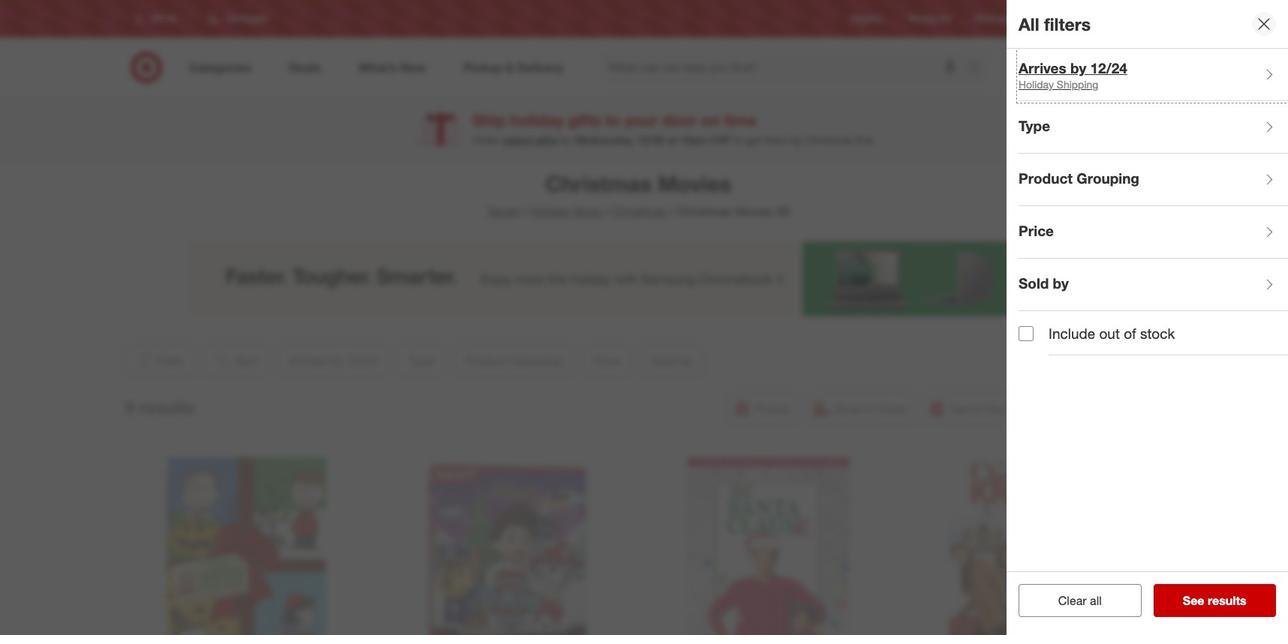 Task type: locate. For each thing, give the bounding box(es) containing it.
sold by button
[[1019, 259, 1288, 312]]

clear
[[1059, 594, 1087, 609]]

0 horizontal spatial target
[[487, 204, 520, 219]]

0 vertical spatial results
[[139, 397, 195, 418]]

sold by
[[1019, 275, 1069, 292]]

shop
[[574, 204, 602, 219]]

holiday
[[1019, 78, 1054, 91], [530, 204, 570, 219]]

by
[[1071, 59, 1087, 76], [561, 134, 572, 146], [791, 134, 802, 146], [1053, 275, 1069, 292]]

target circle link
[[1035, 12, 1085, 25]]

ad
[[940, 13, 951, 24]]

grouping
[[1077, 169, 1140, 187]]

results right see at the right bottom of the page
[[1208, 594, 1247, 609]]

of
[[1124, 325, 1136, 342]]

0 vertical spatial holiday
[[1019, 78, 1054, 91]]

all filters dialog
[[1007, 0, 1288, 636]]

include out of stock
[[1049, 325, 1175, 342]]

circle
[[1062, 13, 1085, 24]]

movies left (9)
[[735, 204, 773, 219]]

arrives
[[1019, 59, 1067, 76]]

/ right 'shop'
[[605, 204, 609, 219]]

1 / from the left
[[523, 204, 527, 219]]

include
[[1049, 325, 1096, 342]]

1 horizontal spatial gifts
[[568, 111, 601, 130]]

search button
[[961, 51, 997, 87]]

0 horizontal spatial results
[[139, 397, 195, 418]]

1 vertical spatial gifts
[[536, 134, 558, 146]]

0 horizontal spatial holiday
[[530, 204, 570, 219]]

1 vertical spatial movies
[[735, 204, 773, 219]]

movies
[[658, 170, 732, 197], [735, 204, 773, 219]]

0 horizontal spatial /
[[523, 204, 527, 219]]

christmas right 'shop'
[[612, 204, 667, 219]]

by inside "button"
[[1053, 275, 1069, 292]]

by up shipping
[[1071, 59, 1087, 76]]

/ right christmas link
[[670, 204, 674, 219]]

see
[[1183, 594, 1205, 609]]

holiday down arrives
[[1019, 78, 1054, 91]]

christmas right christmas link
[[677, 204, 732, 219]]

type button
[[1019, 101, 1288, 154]]

results right 9
[[139, 397, 195, 418]]

gifts
[[568, 111, 601, 130], [536, 134, 558, 146]]

results for see results
[[1208, 594, 1247, 609]]

eve.
[[856, 134, 876, 146]]

type
[[1019, 117, 1051, 134]]

weekly
[[909, 13, 937, 24]]

0 horizontal spatial to
[[606, 111, 621, 130]]

christmas movies target / holiday shop / christmas / christmas movies (9)
[[487, 170, 790, 219]]

product grouping button
[[1019, 154, 1288, 206]]

1 vertical spatial to
[[734, 134, 743, 146]]

by right 'them'
[[791, 134, 802, 146]]

What can we help you find? suggestions appear below search field
[[600, 51, 972, 84]]

clear all
[[1059, 594, 1102, 609]]

sponsored
[[1045, 317, 1089, 329]]

12/24
[[1091, 59, 1128, 76]]

results inside button
[[1208, 594, 1247, 609]]

gifts down holiday
[[536, 134, 558, 146]]

target circle
[[1035, 13, 1085, 24]]

1 vertical spatial holiday
[[530, 204, 570, 219]]

0 vertical spatial gifts
[[568, 111, 601, 130]]

holiday left 'shop'
[[530, 204, 570, 219]]

1 horizontal spatial to
[[734, 134, 743, 146]]

1 horizontal spatial /
[[605, 204, 609, 219]]

12/20
[[637, 134, 664, 146]]

christmas
[[805, 134, 853, 146], [546, 170, 652, 197], [612, 204, 667, 219], [677, 204, 732, 219]]

christmas left eve.
[[805, 134, 853, 146]]

movies down 12pm
[[658, 170, 732, 197]]

holiday inside christmas movies target / holiday shop / christmas / christmas movies (9)
[[530, 204, 570, 219]]

to left get
[[734, 134, 743, 146]]

gifts up wednesday,
[[568, 111, 601, 130]]

0 vertical spatial movies
[[658, 170, 732, 197]]

1 horizontal spatial results
[[1208, 594, 1247, 609]]

your
[[625, 111, 658, 130]]

2 horizontal spatial /
[[670, 204, 674, 219]]

12pm
[[680, 134, 707, 146]]

to
[[606, 111, 621, 130], [734, 134, 743, 146]]

out
[[1100, 325, 1120, 342]]

price
[[1019, 222, 1054, 239]]

1 horizontal spatial target
[[1035, 13, 1060, 24]]

ship
[[473, 111, 506, 130]]

see results
[[1183, 594, 1247, 609]]

holiday inside arrives by 12/24 holiday shipping
[[1019, 78, 1054, 91]]

get
[[746, 134, 761, 146]]

by right sold
[[1053, 275, 1069, 292]]

target
[[1035, 13, 1060, 24], [487, 204, 520, 219]]

results
[[139, 397, 195, 418], [1208, 594, 1247, 609]]

order
[[473, 134, 500, 146]]

results for 9 results
[[139, 397, 195, 418]]

christmas inside ship holiday gifts to your door on time order select gifts by wednesday, 12/20 at 12pm cst to get them by christmas eve.
[[805, 134, 853, 146]]

weekly ad
[[909, 13, 951, 24]]

1 horizontal spatial holiday
[[1019, 78, 1054, 91]]

1 vertical spatial results
[[1208, 594, 1247, 609]]

/
[[523, 204, 527, 219], [605, 204, 609, 219], [670, 204, 674, 219]]

product grouping
[[1019, 169, 1140, 187]]

1 vertical spatial target
[[487, 204, 520, 219]]

(9)
[[777, 204, 790, 219]]

on
[[701, 111, 720, 130]]

0 vertical spatial target
[[1035, 13, 1060, 24]]

/ right target link
[[523, 204, 527, 219]]

to up wednesday,
[[606, 111, 621, 130]]



Task type: vqa. For each thing, say whether or not it's contained in the screenshot.
out
yes



Task type: describe. For each thing, give the bounding box(es) containing it.
9 results
[[125, 397, 195, 418]]

stock
[[1140, 325, 1175, 342]]

0 horizontal spatial gifts
[[536, 134, 558, 146]]

all
[[1090, 594, 1102, 609]]

cst
[[710, 134, 731, 146]]

select
[[503, 134, 533, 146]]

3 / from the left
[[670, 204, 674, 219]]

redcard link
[[975, 12, 1011, 25]]

target link
[[487, 204, 520, 219]]

advertisement region
[[188, 242, 1089, 317]]

1 horizontal spatial movies
[[735, 204, 773, 219]]

all
[[1019, 13, 1040, 34]]

price button
[[1019, 206, 1288, 259]]

wednesday,
[[575, 134, 634, 146]]

clear all button
[[1019, 585, 1142, 618]]

product
[[1019, 169, 1073, 187]]

holiday shop link
[[530, 204, 602, 219]]

christmas link
[[612, 204, 667, 219]]

door
[[662, 111, 697, 130]]

them
[[764, 134, 788, 146]]

time
[[724, 111, 757, 130]]

sold
[[1019, 275, 1049, 292]]

christmas up 'shop'
[[546, 170, 652, 197]]

filters
[[1044, 13, 1091, 34]]

by inside arrives by 12/24 holiday shipping
[[1071, 59, 1087, 76]]

weekly ad link
[[909, 12, 951, 25]]

0 vertical spatial to
[[606, 111, 621, 130]]

registry link
[[851, 12, 884, 25]]

shipping
[[1057, 78, 1099, 91]]

search
[[961, 61, 997, 76]]

9
[[125, 397, 135, 418]]

arrives by 12/24 holiday shipping
[[1019, 59, 1128, 91]]

registry
[[851, 13, 884, 24]]

0 horizontal spatial movies
[[658, 170, 732, 197]]

Include out of stock checkbox
[[1019, 326, 1034, 341]]

at
[[667, 134, 677, 146]]

all filters
[[1019, 13, 1091, 34]]

by down holiday
[[561, 134, 572, 146]]

ship holiday gifts to your door on time order select gifts by wednesday, 12/20 at 12pm cst to get them by christmas eve.
[[473, 111, 876, 146]]

see results button
[[1154, 585, 1276, 618]]

redcard
[[975, 13, 1011, 24]]

2 / from the left
[[605, 204, 609, 219]]

holiday
[[510, 111, 564, 130]]

target inside christmas movies target / holiday shop / christmas / christmas movies (9)
[[487, 204, 520, 219]]



